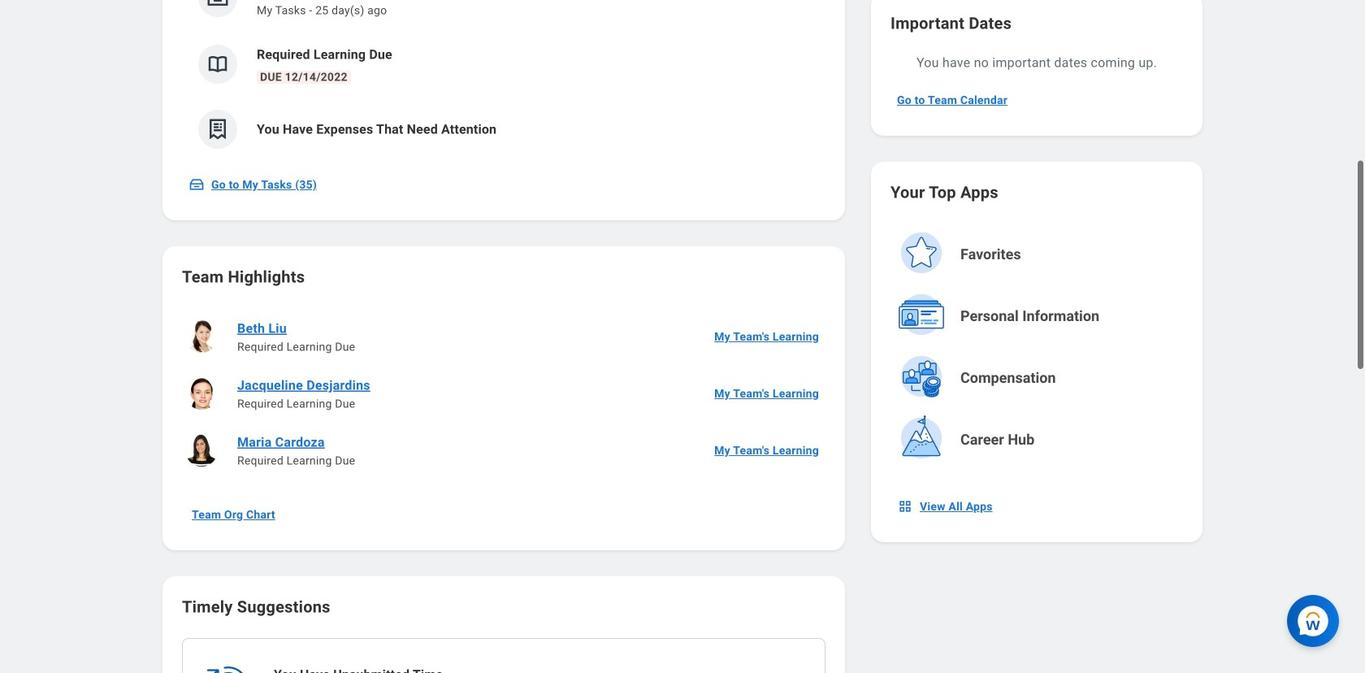 Task type: describe. For each thing, give the bounding box(es) containing it.
book open image
[[206, 52, 230, 76]]

1 list from the top
[[182, 0, 826, 162]]

2 list from the top
[[182, 308, 826, 479]]



Task type: locate. For each thing, give the bounding box(es) containing it.
0 vertical spatial list
[[182, 0, 826, 162]]

list
[[182, 0, 826, 162], [182, 308, 826, 479]]

inbox image
[[206, 0, 230, 10]]

dashboard expenses image
[[206, 117, 230, 141]]

nbox image
[[897, 498, 914, 515]]

1 vertical spatial list
[[182, 308, 826, 479]]

inbox image
[[189, 176, 205, 193]]



Task type: vqa. For each thing, say whether or not it's contained in the screenshot.
first HR from the top of the page
no



